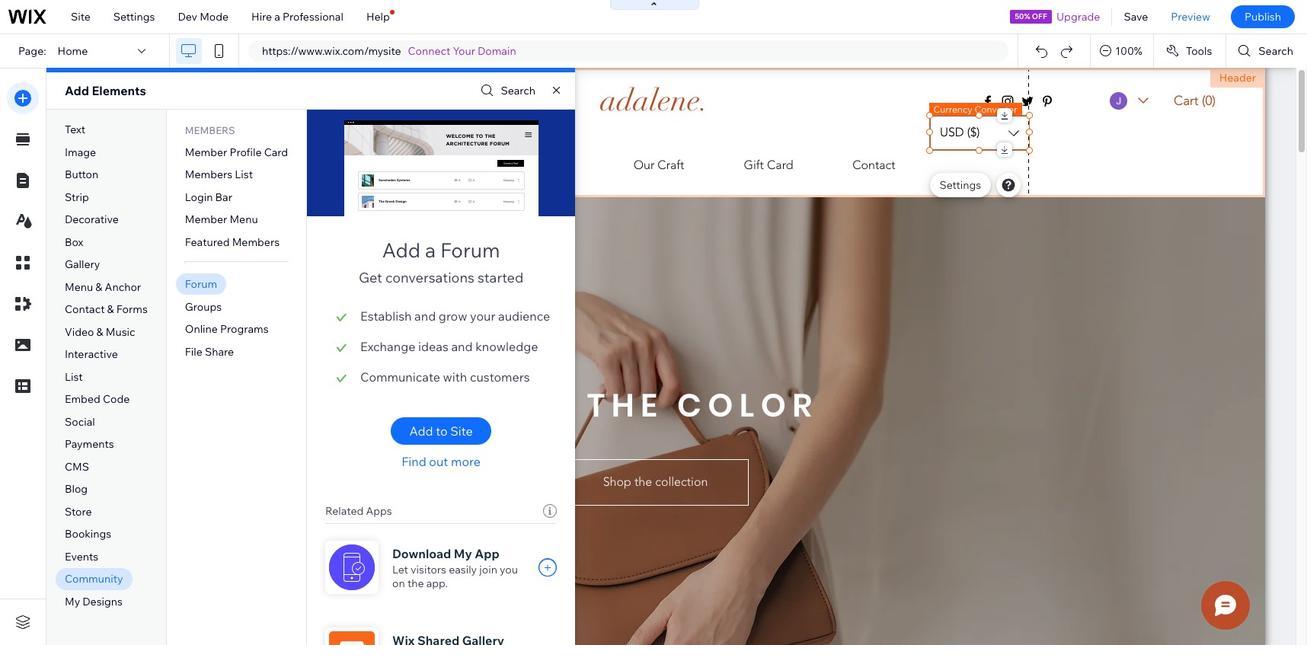 Task type: vqa. For each thing, say whether or not it's contained in the screenshot.
Google Ads
no



Task type: locate. For each thing, give the bounding box(es) containing it.
0 vertical spatial member
[[185, 145, 227, 159]]

establish
[[360, 308, 412, 324]]

and right ideas
[[451, 339, 473, 354]]

& for video
[[96, 325, 103, 339]]

contact
[[65, 303, 105, 316]]

1 horizontal spatial list
[[235, 168, 253, 181]]

my designs
[[65, 595, 123, 609]]

add up conversations
[[382, 238, 421, 263]]

1 vertical spatial site
[[450, 423, 473, 439]]

1 vertical spatial members
[[185, 168, 232, 181]]

1 member from the top
[[185, 145, 227, 159]]

bar
[[215, 190, 232, 204]]

member profile card
[[185, 145, 288, 159]]

embed code
[[65, 393, 130, 406]]

0 vertical spatial my
[[454, 546, 472, 561]]

to
[[436, 423, 448, 439]]

music
[[106, 325, 135, 339]]

1 horizontal spatial settings
[[940, 178, 981, 192]]

social
[[65, 415, 95, 429]]

the
[[407, 577, 424, 590]]

file
[[185, 345, 202, 359]]

0 horizontal spatial a
[[274, 10, 280, 24]]

50%
[[1015, 11, 1030, 21]]

app.
[[426, 577, 448, 590]]

groups
[[185, 300, 222, 314]]

file share
[[185, 345, 234, 359]]

1 horizontal spatial and
[[451, 339, 473, 354]]

a right hire
[[274, 10, 280, 24]]

hire
[[251, 10, 272, 24]]

1 vertical spatial forum
[[185, 277, 217, 291]]

find
[[402, 454, 426, 469]]

0 horizontal spatial menu
[[65, 280, 93, 294]]

dev mode
[[178, 10, 229, 24]]

forum up started
[[440, 238, 500, 263]]

1 vertical spatial and
[[451, 339, 473, 354]]

1 vertical spatial member
[[185, 213, 227, 226]]

search button down publish button
[[1227, 34, 1307, 68]]

0 vertical spatial and
[[414, 308, 436, 324]]

0 horizontal spatial search
[[501, 84, 536, 97]]

your
[[453, 44, 475, 58]]

easily
[[449, 563, 477, 577]]

1 horizontal spatial site
[[450, 423, 473, 439]]

add inside add a forum get conversations started
[[382, 238, 421, 263]]

publish
[[1245, 10, 1281, 24]]

& right video
[[96, 325, 103, 339]]

download
[[392, 546, 451, 561]]

100%
[[1115, 44, 1142, 58]]

0 horizontal spatial list
[[65, 370, 83, 384]]

search button
[[1227, 34, 1307, 68], [477, 80, 536, 102]]

2 vertical spatial &
[[96, 325, 103, 339]]

member for member menu
[[185, 213, 227, 226]]

video
[[65, 325, 94, 339]]

list
[[235, 168, 253, 181], [65, 370, 83, 384]]

0 horizontal spatial search button
[[477, 80, 536, 102]]

search button down the domain
[[477, 80, 536, 102]]

my left the designs
[[65, 595, 80, 609]]

0 vertical spatial members
[[185, 124, 235, 136]]

more
[[451, 454, 481, 469]]

& up contact & forms
[[95, 280, 102, 294]]

1 vertical spatial list
[[65, 370, 83, 384]]

member up members list
[[185, 145, 227, 159]]

100% button
[[1091, 34, 1153, 68]]

0 vertical spatial a
[[274, 10, 280, 24]]

& left 'forms'
[[107, 303, 114, 316]]

2 member from the top
[[185, 213, 227, 226]]

0 vertical spatial add
[[65, 83, 89, 98]]

search
[[1259, 44, 1293, 58], [501, 84, 536, 97]]

menu up featured members
[[230, 213, 258, 226]]

site up home
[[71, 10, 90, 24]]

preview button
[[1160, 0, 1222, 34]]

1 horizontal spatial a
[[425, 238, 436, 263]]

a up conversations
[[425, 238, 436, 263]]

1 vertical spatial a
[[425, 238, 436, 263]]

online
[[185, 322, 218, 336]]

featured members
[[185, 235, 280, 249]]

1 horizontal spatial forum
[[440, 238, 500, 263]]

customers
[[470, 369, 530, 385]]

interactive
[[65, 348, 118, 361]]

0 horizontal spatial forum
[[185, 277, 217, 291]]

and
[[414, 308, 436, 324], [451, 339, 473, 354]]

settings left "dev"
[[113, 10, 155, 24]]

1 vertical spatial my
[[65, 595, 80, 609]]

search down the domain
[[501, 84, 536, 97]]

add up text
[[65, 83, 89, 98]]

0 horizontal spatial my
[[65, 595, 80, 609]]

domain
[[478, 44, 516, 58]]

menu down gallery
[[65, 280, 93, 294]]

my up "easily"
[[454, 546, 472, 561]]

forum up groups
[[185, 277, 217, 291]]

establish and grow your audience
[[360, 308, 550, 324]]

list down profile
[[235, 168, 253, 181]]

site right to at the left bottom of page
[[450, 423, 473, 439]]

settings down currency
[[940, 178, 981, 192]]

member for member profile card
[[185, 145, 227, 159]]

settings
[[113, 10, 155, 24], [940, 178, 981, 192]]

dev
[[178, 10, 197, 24]]

0 vertical spatial menu
[[230, 213, 258, 226]]

1 horizontal spatial my
[[454, 546, 472, 561]]

members up login bar on the left of the page
[[185, 168, 232, 181]]

1 vertical spatial settings
[[940, 178, 981, 192]]

0 vertical spatial site
[[71, 10, 90, 24]]

designs
[[83, 595, 123, 609]]

exchange ideas and knowledge
[[360, 339, 538, 354]]

members down "member menu"
[[232, 235, 280, 249]]

0 vertical spatial list
[[235, 168, 253, 181]]

video & music
[[65, 325, 135, 339]]

member up 'featured' in the left top of the page
[[185, 213, 227, 226]]

1 vertical spatial menu
[[65, 280, 93, 294]]

preview
[[1171, 10, 1210, 24]]

0 horizontal spatial settings
[[113, 10, 155, 24]]

menu & anchor
[[65, 280, 141, 294]]

featured
[[185, 235, 230, 249]]

programs
[[220, 322, 269, 336]]

1 vertical spatial &
[[107, 303, 114, 316]]

list up embed at the bottom
[[65, 370, 83, 384]]

a inside add a forum get conversations started
[[425, 238, 436, 263]]

grow
[[439, 308, 467, 324]]

members up member profile card
[[185, 124, 235, 136]]

you
[[500, 563, 518, 577]]

member
[[185, 145, 227, 159], [185, 213, 227, 226]]

currency converter
[[933, 103, 1017, 115]]

join
[[479, 563, 497, 577]]

and left grow
[[414, 308, 436, 324]]

embed
[[65, 393, 100, 406]]

2 vertical spatial members
[[232, 235, 280, 249]]

2 vertical spatial add
[[409, 423, 433, 439]]

0 vertical spatial search
[[1259, 44, 1293, 58]]

payments
[[65, 437, 114, 451]]

add inside button
[[409, 423, 433, 439]]

a for forum
[[425, 238, 436, 263]]

& for menu
[[95, 280, 102, 294]]

1 horizontal spatial menu
[[230, 213, 258, 226]]

members list
[[185, 168, 253, 181]]

your
[[470, 308, 495, 324]]

0 horizontal spatial site
[[71, 10, 90, 24]]

events
[[65, 550, 98, 564]]

bookings
[[65, 527, 111, 541]]

communicate
[[360, 369, 440, 385]]

tools
[[1186, 44, 1212, 58]]

add left to at the left bottom of page
[[409, 423, 433, 439]]

add for to
[[409, 423, 433, 439]]

&
[[95, 280, 102, 294], [107, 303, 114, 316], [96, 325, 103, 339]]

0 vertical spatial search button
[[1227, 34, 1307, 68]]

tools button
[[1154, 34, 1226, 68]]

search down publish
[[1259, 44, 1293, 58]]

& for contact
[[107, 303, 114, 316]]

mode
[[200, 10, 229, 24]]

on
[[392, 577, 405, 590]]

members
[[185, 124, 235, 136], [185, 168, 232, 181], [232, 235, 280, 249]]

publish button
[[1231, 5, 1295, 28]]

a for professional
[[274, 10, 280, 24]]

professional
[[283, 10, 343, 24]]

0 vertical spatial forum
[[440, 238, 500, 263]]

1 vertical spatial add
[[382, 238, 421, 263]]

0 vertical spatial &
[[95, 280, 102, 294]]



Task type: describe. For each thing, give the bounding box(es) containing it.
currency
[[933, 103, 973, 115]]

header
[[1219, 71, 1256, 85]]

anchor
[[105, 280, 141, 294]]

1 horizontal spatial search button
[[1227, 34, 1307, 68]]

related apps
[[325, 504, 392, 518]]

0 vertical spatial settings
[[113, 10, 155, 24]]

profile
[[230, 145, 262, 159]]

decorative
[[65, 213, 119, 226]]

app
[[475, 546, 499, 561]]

get
[[359, 269, 382, 286]]

login bar
[[185, 190, 232, 204]]

converter
[[975, 103, 1017, 115]]

audience
[[498, 308, 550, 324]]

elements
[[92, 83, 146, 98]]

forms
[[116, 303, 148, 316]]

add to site
[[409, 423, 473, 439]]

knowledge
[[475, 339, 538, 354]]

started
[[478, 269, 523, 286]]

strip
[[65, 190, 89, 204]]

forum inside add a forum get conversations started
[[440, 238, 500, 263]]

off
[[1032, 11, 1047, 21]]

add a forum get conversations started
[[359, 238, 523, 286]]

help
[[366, 10, 390, 24]]

apps
[[366, 504, 392, 518]]

0 horizontal spatial and
[[414, 308, 436, 324]]

save button
[[1112, 0, 1160, 34]]

site inside button
[[450, 423, 473, 439]]

text
[[65, 123, 85, 136]]

gallery
[[65, 258, 100, 271]]

visitors
[[411, 563, 446, 577]]

card
[[264, 145, 288, 159]]

login
[[185, 190, 213, 204]]

community
[[65, 572, 123, 586]]

https://www.wix.com/mysite
[[262, 44, 401, 58]]

https://www.wix.com/mysite connect your domain
[[262, 44, 516, 58]]

find out more button
[[391, 454, 491, 469]]

share
[[205, 345, 234, 359]]

home
[[58, 44, 88, 58]]

let
[[392, 563, 408, 577]]

add for elements
[[65, 83, 89, 98]]

button
[[65, 168, 98, 181]]

communicate with customers
[[360, 369, 530, 385]]

1 vertical spatial search
[[501, 84, 536, 97]]

code
[[103, 393, 130, 406]]

save
[[1124, 10, 1148, 24]]

blog
[[65, 482, 88, 496]]

upgrade
[[1056, 10, 1100, 24]]

add elements
[[65, 83, 146, 98]]

member menu
[[185, 213, 258, 226]]

with
[[443, 369, 467, 385]]

download my app let visitors easily join you on the app.
[[392, 546, 518, 590]]

online programs
[[185, 322, 269, 336]]

contact & forms
[[65, 303, 148, 316]]

50% off
[[1015, 11, 1047, 21]]

hire a professional
[[251, 10, 343, 24]]

my inside the download my app let visitors easily join you on the app.
[[454, 546, 472, 561]]

members for members list
[[185, 168, 232, 181]]

conversations
[[385, 269, 474, 286]]

connect
[[408, 44, 450, 58]]

members for members
[[185, 124, 235, 136]]

out
[[429, 454, 448, 469]]

store
[[65, 505, 92, 519]]

add for a
[[382, 238, 421, 263]]

1 horizontal spatial search
[[1259, 44, 1293, 58]]

find out more
[[402, 454, 481, 469]]

ideas
[[418, 339, 448, 354]]

1 vertical spatial search button
[[477, 80, 536, 102]]

cms
[[65, 460, 89, 474]]

related
[[325, 504, 364, 518]]

box
[[65, 235, 83, 249]]

exchange
[[360, 339, 415, 354]]

add to site button
[[391, 417, 491, 445]]



